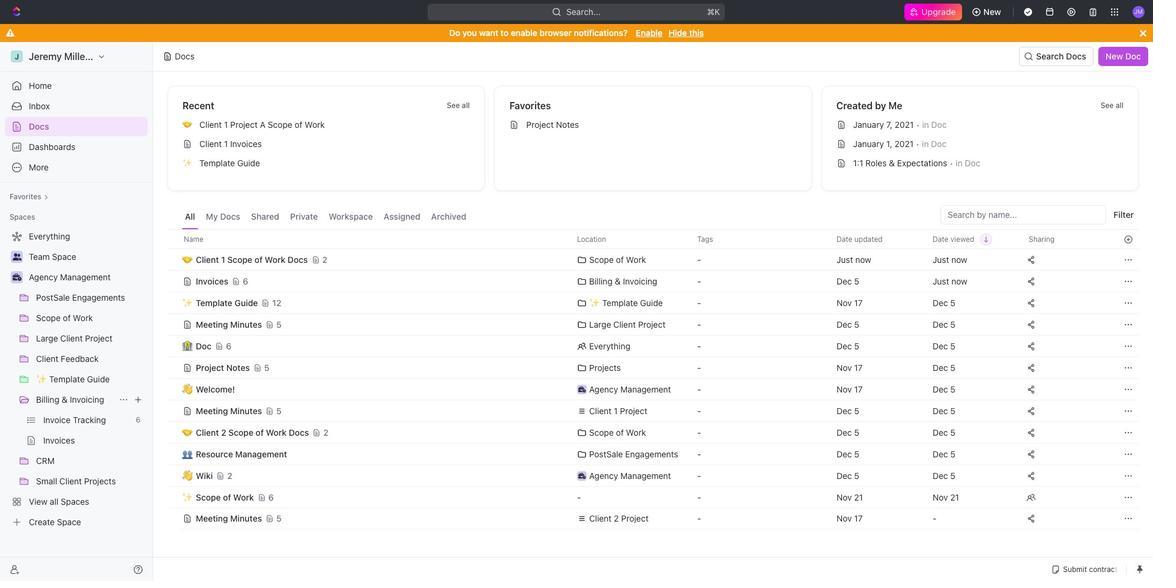 Task type: locate. For each thing, give the bounding box(es) containing it.
1 vertical spatial workspace
[[329, 211, 373, 222]]

see all
[[447, 101, 470, 110], [1101, 101, 1124, 110]]

10 row from the top
[[168, 421, 1139, 445]]

agency management up client 2 project
[[589, 471, 671, 481]]

1 vertical spatial everything
[[589, 341, 630, 351]]

assigned button
[[381, 205, 423, 229]]

0 horizontal spatial spaces
[[10, 213, 35, 222]]

meeting
[[196, 319, 228, 329], [196, 406, 228, 416], [196, 514, 228, 524]]

team space
[[29, 252, 76, 262]]

1 vertical spatial ✨ template guide
[[36, 374, 110, 384]]

space down view all spaces link
[[57, 517, 81, 527]]

row containing template guide
[[168, 291, 1139, 315]]

2 row from the top
[[168, 248, 1139, 272]]

large
[[589, 319, 611, 329], [36, 333, 58, 344]]

3 nov 17 from the top
[[837, 384, 863, 394]]

row containing wiki
[[168, 464, 1139, 488]]

spaces down favorites button on the top left of the page
[[10, 213, 35, 222]]

1 vertical spatial engagements
[[625, 449, 678, 459]]

template guide down client 1 scope of work docs
[[196, 298, 258, 308]]

projects down crm link
[[84, 476, 116, 486]]

1 see all from the left
[[447, 101, 470, 110]]

3 minutes from the top
[[230, 514, 262, 524]]

minutes
[[230, 319, 262, 329], [230, 406, 262, 416], [230, 514, 262, 524]]

search docs
[[1036, 51, 1086, 61]]

0 horizontal spatial see
[[447, 101, 460, 110]]

1 horizontal spatial ✨
[[183, 159, 192, 168]]

1 horizontal spatial all
[[462, 101, 470, 110]]

1 horizontal spatial new
[[1106, 51, 1123, 61]]

3 row from the top
[[168, 269, 1139, 293]]

tab list
[[182, 205, 469, 229]]

1 horizontal spatial project notes
[[526, 120, 579, 130]]

projects up client 1 project
[[589, 362, 621, 373]]

1 vertical spatial spaces
[[61, 497, 89, 507]]

• inside january 1, 2021 • in doc
[[916, 139, 920, 149]]

project
[[230, 120, 258, 130], [526, 120, 554, 130], [638, 319, 666, 329], [85, 333, 112, 344], [196, 362, 224, 373], [620, 406, 647, 416], [621, 514, 649, 524]]

1 see all button from the left
[[442, 98, 475, 113]]

0 horizontal spatial projects
[[84, 476, 116, 486]]

1 vertical spatial billing
[[36, 395, 59, 405]]

2 vertical spatial agency
[[589, 471, 618, 481]]

1 horizontal spatial spaces
[[61, 497, 89, 507]]

1 nov 21 from the left
[[837, 492, 863, 502]]

• for january 7, 2021
[[916, 120, 920, 129]]

in right expectations on the top right of the page
[[956, 158, 963, 168]]

client for client 1 scope of work docs
[[196, 254, 219, 265]]

0 horizontal spatial notes
[[226, 362, 250, 373]]

postsale inside "link"
[[36, 292, 70, 303]]

2021 right 1,
[[895, 139, 914, 149]]

now for dec 5
[[951, 276, 967, 286]]

invoicing
[[623, 276, 657, 286], [70, 395, 104, 405]]

tree
[[5, 227, 148, 532]]

1 2021 from the top
[[895, 120, 914, 130]]

tags
[[697, 235, 713, 244]]

client for client 2 project
[[589, 514, 612, 524]]

invoices down client 1 project a scope of work
[[230, 139, 262, 149]]

2 horizontal spatial all
[[1116, 101, 1124, 110]]

0 horizontal spatial large client project
[[36, 333, 112, 344]]

2 vertical spatial meeting minutes
[[196, 514, 262, 524]]

tree containing everything
[[5, 227, 148, 532]]

• up january 1, 2021 • in doc
[[916, 120, 920, 129]]

engagements up scope of work link
[[72, 292, 125, 303]]

0 horizontal spatial workspace
[[99, 51, 149, 62]]

1 17 from the top
[[854, 298, 863, 308]]

upgrade
[[922, 7, 956, 17]]

0 horizontal spatial new
[[984, 7, 1001, 17]]

0 vertical spatial agency
[[29, 272, 58, 282]]

1 horizontal spatial large client project
[[589, 319, 666, 329]]

1 vertical spatial new
[[1106, 51, 1123, 61]]

row containing client 2 scope of work docs
[[168, 421, 1139, 445]]

1 for client 1 project a scope of work
[[224, 120, 228, 130]]

billing down location
[[589, 276, 613, 286]]

2 horizontal spatial ✨
[[589, 298, 600, 308]]

name
[[184, 235, 203, 244]]

want
[[479, 28, 498, 38]]

12 row from the top
[[168, 464, 1139, 488]]

0 vertical spatial workspace
[[99, 51, 149, 62]]

2021
[[895, 120, 914, 130], [895, 139, 914, 149]]

business time image for nov 17
[[578, 386, 586, 392]]

2 see all from the left
[[1101, 101, 1124, 110]]

7 row from the top
[[168, 356, 1139, 380]]

0 vertical spatial space
[[52, 252, 76, 262]]

1 meeting from the top
[[196, 319, 228, 329]]

docs inside sidebar navigation
[[29, 121, 49, 132]]

business time image
[[12, 274, 21, 281], [578, 386, 586, 392], [578, 473, 586, 479]]

scope of work down postsale engagements "link" on the left
[[36, 313, 93, 323]]

postsale engagements down agency management "link"
[[36, 292, 125, 303]]

1 vertical spatial agency management
[[589, 384, 671, 394]]

0 horizontal spatial engagements
[[72, 292, 125, 303]]

docs
[[175, 51, 195, 61], [1066, 51, 1086, 61], [29, 121, 49, 132], [220, 211, 240, 222], [288, 254, 308, 265], [289, 427, 309, 438]]

1 vertical spatial &
[[615, 276, 621, 286]]

postsale down agency management "link"
[[36, 292, 70, 303]]

postsale down client 1 project
[[589, 449, 623, 459]]

billing & invoicing up invoice tracking
[[36, 395, 104, 405]]

client 1 project a scope of work
[[199, 120, 325, 130]]

✨
[[183, 159, 192, 168], [589, 298, 600, 308], [36, 374, 47, 384]]

1 horizontal spatial favorites
[[509, 100, 551, 111]]

workspace right miller's
[[99, 51, 149, 62]]

jm button
[[1129, 2, 1148, 22]]

assigned
[[384, 211, 420, 222]]

2 see from the left
[[1101, 101, 1114, 110]]

meeting minutes for large client project
[[196, 319, 262, 329]]

•
[[916, 120, 920, 129], [916, 139, 920, 149], [950, 158, 953, 168]]

scope up "client feedback"
[[36, 313, 61, 323]]

view
[[29, 497, 48, 507]]

table containing client 1 scope of work docs
[[168, 229, 1139, 531]]

large client project inside row
[[589, 319, 666, 329]]

1 horizontal spatial see all button
[[1096, 98, 1129, 113]]

in
[[922, 120, 929, 130], [922, 139, 929, 149], [956, 158, 963, 168]]

agency for dec 5
[[589, 471, 618, 481]]

postsale engagements down client 1 project
[[589, 449, 678, 459]]

invoices link
[[43, 431, 145, 450]]

scope inside sidebar navigation
[[36, 313, 61, 323]]

billing & invoicing down location
[[589, 276, 657, 286]]

spaces
[[10, 213, 35, 222], [61, 497, 89, 507]]

nov 17 for management
[[837, 384, 863, 394]]

• right expectations on the top right of the page
[[950, 158, 953, 168]]

filter button
[[1109, 205, 1139, 225]]

nov 21
[[837, 492, 863, 502], [933, 492, 959, 502]]

2 see all button from the left
[[1096, 98, 1129, 113]]

2 vertical spatial in
[[956, 158, 963, 168]]

scope down location
[[589, 254, 614, 265]]

2 for wiki
[[227, 471, 232, 481]]

jm
[[1134, 8, 1143, 15]]

1 21 from the left
[[854, 492, 863, 502]]

1 horizontal spatial invoices
[[196, 276, 228, 286]]

13 row from the top
[[168, 486, 1139, 510]]

2021 for january 1, 2021
[[895, 139, 914, 149]]

in up expectations on the top right of the page
[[922, 139, 929, 149]]

0 horizontal spatial billing & invoicing
[[36, 395, 104, 405]]

0 horizontal spatial see all
[[447, 101, 470, 110]]

0 vertical spatial template guide
[[199, 158, 260, 168]]

0 horizontal spatial &
[[62, 395, 68, 405]]

6 for invoices
[[243, 276, 248, 286]]

1 vertical spatial template guide
[[196, 298, 258, 308]]

17 for management
[[854, 384, 863, 394]]

8 row from the top
[[168, 378, 1139, 400]]

0 vertical spatial new
[[984, 7, 1001, 17]]

table
[[168, 229, 1139, 531]]

workspace
[[99, 51, 149, 62], [329, 211, 373, 222]]

0 horizontal spatial invoicing
[[70, 395, 104, 405]]

new doc
[[1106, 51, 1141, 61]]

postsale engagements
[[36, 292, 125, 303], [589, 449, 678, 459]]

0 vertical spatial everything
[[29, 231, 70, 241]]

just for dec 5
[[933, 276, 949, 286]]

large inside sidebar navigation
[[36, 333, 58, 344]]

new right the search docs
[[1106, 51, 1123, 61]]

favorites
[[509, 100, 551, 111], [10, 192, 41, 201]]

3 meeting from the top
[[196, 514, 228, 524]]

1 horizontal spatial billing
[[589, 276, 613, 286]]

3 meeting minutes from the top
[[196, 514, 262, 524]]

business time image inside sidebar navigation
[[12, 274, 21, 281]]

6 for doc
[[226, 341, 231, 351]]

agency management up client 1 project
[[589, 384, 671, 394]]

search docs button
[[1019, 47, 1093, 66]]

template guide down client 1 invoices
[[199, 158, 260, 168]]

&
[[889, 158, 895, 168], [615, 276, 621, 286], [62, 395, 68, 405]]

invoices down client 1 scope of work docs
[[196, 276, 228, 286]]

january for january 1, 2021
[[853, 139, 884, 149]]

2 vertical spatial minutes
[[230, 514, 262, 524]]

postsale engagements inside "link"
[[36, 292, 125, 303]]

2 vertical spatial invoices
[[43, 435, 75, 446]]

• inside january 7, 2021 • in doc
[[916, 120, 920, 129]]

resource
[[196, 449, 233, 459]]

doc
[[1125, 51, 1141, 61], [931, 120, 947, 130], [931, 139, 947, 149], [965, 158, 980, 168], [196, 341, 212, 351]]

row
[[168, 229, 1139, 249], [168, 248, 1139, 272], [168, 269, 1139, 293], [168, 291, 1139, 315], [168, 313, 1139, 337], [168, 334, 1139, 358], [168, 356, 1139, 380], [168, 378, 1139, 400], [168, 399, 1139, 423], [168, 421, 1139, 445], [168, 443, 1139, 465], [168, 464, 1139, 488], [168, 486, 1139, 510], [168, 507, 1139, 531]]

0 vertical spatial meeting
[[196, 319, 228, 329]]

agency management inside "link"
[[29, 272, 111, 282]]

see
[[447, 101, 460, 110], [1101, 101, 1114, 110]]

2 meeting minutes from the top
[[196, 406, 262, 416]]

0 horizontal spatial 21
[[854, 492, 863, 502]]

management down client 2 scope of work docs
[[235, 449, 287, 459]]

6 down client 1 scope of work docs
[[243, 276, 248, 286]]

billing & invoicing link
[[36, 390, 114, 410]]

2 nov 21 from the left
[[933, 492, 959, 502]]

1 horizontal spatial date
[[933, 235, 949, 244]]

0 vertical spatial business time image
[[12, 274, 21, 281]]

all for recent
[[462, 101, 470, 110]]

small
[[36, 476, 57, 486]]

space inside team space link
[[52, 252, 76, 262]]

workspace right the private
[[329, 211, 373, 222]]

date inside date updated button
[[837, 235, 853, 244]]

guide inside ✨ template guide link
[[87, 374, 110, 384]]

client 1 scope of work docs
[[196, 254, 308, 265]]

all inside view all spaces link
[[50, 497, 58, 507]]

scope right the a on the top left of page
[[268, 120, 292, 130]]

1 minutes from the top
[[230, 319, 262, 329]]

sidebar navigation
[[0, 42, 156, 581]]

11 row from the top
[[168, 443, 1139, 465]]

1 vertical spatial billing & invoicing
[[36, 395, 104, 405]]

4 17 from the top
[[854, 514, 863, 524]]

invoice tracking
[[43, 415, 106, 425]]

billing inside billing & invoicing link
[[36, 395, 59, 405]]

2 vertical spatial &
[[62, 395, 68, 405]]

1 horizontal spatial notes
[[556, 120, 579, 130]]

large inside row
[[589, 319, 611, 329]]

management up client 1 project
[[620, 384, 671, 394]]

client 2 project
[[589, 514, 649, 524]]

2 vertical spatial agency management
[[589, 471, 671, 481]]

workspace inside sidebar navigation
[[99, 51, 149, 62]]

projects inside row
[[589, 362, 621, 373]]

0 horizontal spatial invoices
[[43, 435, 75, 446]]

date left the 'viewed'
[[933, 235, 949, 244]]

0 vertical spatial invoices
[[230, 139, 262, 149]]

january for january 7, 2021
[[853, 120, 884, 130]]

miller's
[[64, 51, 97, 62]]

✨ template guide
[[589, 298, 663, 308], [36, 374, 110, 384]]

14 row from the top
[[168, 507, 1139, 531]]

shared
[[251, 211, 279, 222]]

1 see from the left
[[447, 101, 460, 110]]

archived button
[[428, 205, 469, 229]]

0 horizontal spatial nov 21
[[837, 492, 863, 502]]

new right upgrade
[[984, 7, 1001, 17]]

0 vertical spatial meeting minutes
[[196, 319, 262, 329]]

client for client 1 invoices
[[199, 139, 222, 149]]

17
[[854, 298, 863, 308], [854, 362, 863, 373], [854, 384, 863, 394], [854, 514, 863, 524]]

client for client feedback
[[36, 354, 58, 364]]

1 horizontal spatial see all
[[1101, 101, 1124, 110]]

home
[[29, 80, 52, 91]]

invoices down invoice
[[43, 435, 75, 446]]

engagements down client 1 project
[[625, 449, 678, 459]]

agency down team in the left of the page
[[29, 272, 58, 282]]

see for created by me
[[1101, 101, 1114, 110]]

jeremy
[[29, 51, 62, 62]]

see all for created by me
[[1101, 101, 1124, 110]]

2 horizontal spatial &
[[889, 158, 895, 168]]

1 date from the left
[[837, 235, 853, 244]]

1 meeting minutes from the top
[[196, 319, 262, 329]]

12
[[272, 298, 281, 308]]

4 nov 17 from the top
[[837, 514, 863, 524]]

private button
[[287, 205, 321, 229]]

0 vertical spatial january
[[853, 120, 884, 130]]

space inside create space link
[[57, 517, 81, 527]]

agency up client 1 project
[[589, 384, 618, 394]]

0 vertical spatial billing
[[589, 276, 613, 286]]

6 inside sidebar navigation
[[136, 416, 141, 425]]

management up client 2 project
[[620, 471, 671, 481]]

see all button
[[442, 98, 475, 113], [1096, 98, 1129, 113]]

view all spaces link
[[5, 492, 145, 512]]

3 17 from the top
[[854, 384, 863, 394]]

1
[[224, 120, 228, 130], [224, 139, 228, 149], [221, 254, 225, 265], [614, 406, 618, 416]]

in up january 1, 2021 • in doc
[[922, 120, 929, 130]]

spaces down small client projects
[[61, 497, 89, 507]]

billing up invoice
[[36, 395, 59, 405]]

2 minutes from the top
[[230, 406, 262, 416]]

agency inside agency management "link"
[[29, 272, 58, 282]]

1 vertical spatial in
[[922, 139, 929, 149]]

scope of work link
[[36, 309, 145, 328]]

2 meeting from the top
[[196, 406, 228, 416]]

billing & invoicing inside row
[[589, 276, 657, 286]]

my docs
[[206, 211, 240, 222]]

0 horizontal spatial everything
[[29, 231, 70, 241]]

1 vertical spatial projects
[[84, 476, 116, 486]]

6 up welcome!
[[226, 341, 231, 351]]

scope of work down client 1 project
[[589, 427, 646, 438]]

1 vertical spatial postsale engagements
[[589, 449, 678, 459]]

in for january 7, 2021
[[922, 120, 929, 130]]

agency management down team space link
[[29, 272, 111, 282]]

0 horizontal spatial project notes
[[196, 362, 250, 373]]

6 down resource management
[[268, 492, 274, 502]]

1 vertical spatial minutes
[[230, 406, 262, 416]]

recent
[[183, 100, 214, 111]]

1 vertical spatial •
[[916, 139, 920, 149]]

meeting minutes for client 2 project
[[196, 514, 262, 524]]

0 horizontal spatial large
[[36, 333, 58, 344]]

engagements
[[72, 292, 125, 303], [625, 449, 678, 459]]

invoices
[[230, 139, 262, 149], [196, 276, 228, 286], [43, 435, 75, 446]]

invoices inside row
[[196, 276, 228, 286]]

1 horizontal spatial large
[[589, 319, 611, 329]]

✨ template guide inside ✨ template guide link
[[36, 374, 110, 384]]

0 horizontal spatial favorites
[[10, 192, 41, 201]]

more
[[29, 162, 49, 172]]

4 row from the top
[[168, 291, 1139, 315]]

1 vertical spatial meeting
[[196, 406, 228, 416]]

everything inside "everything" link
[[29, 231, 70, 241]]

2 2021 from the top
[[895, 139, 914, 149]]

january down created by me
[[853, 120, 884, 130]]

21
[[854, 492, 863, 502], [950, 492, 959, 502]]

0 vertical spatial postsale
[[36, 292, 70, 303]]

0 horizontal spatial postsale
[[36, 292, 70, 303]]

just now for 5
[[933, 276, 967, 286]]

0 vertical spatial agency management
[[29, 272, 111, 282]]

1 row from the top
[[168, 229, 1139, 249]]

management inside "link"
[[60, 272, 111, 282]]

just for just now
[[933, 254, 949, 265]]

2021 right 7,
[[895, 120, 914, 130]]

1 horizontal spatial workspace
[[329, 211, 373, 222]]

1 january from the top
[[853, 120, 884, 130]]

date inside date viewed button
[[933, 235, 949, 244]]

date left the updated
[[837, 235, 853, 244]]

6 row from the top
[[168, 334, 1139, 358]]

see all button for created by me
[[1096, 98, 1129, 113]]

0 vertical spatial billing & invoicing
[[589, 276, 657, 286]]

client 1 invoices link
[[178, 135, 479, 154]]

0 horizontal spatial ✨ template guide
[[36, 374, 110, 384]]

nov
[[837, 298, 852, 308], [837, 362, 852, 373], [837, 384, 852, 394], [837, 492, 852, 502], [933, 492, 948, 502], [837, 514, 852, 524]]

0 vertical spatial invoicing
[[623, 276, 657, 286]]

row containing doc
[[168, 334, 1139, 358]]

management down team space link
[[60, 272, 111, 282]]

minutes for client 1 project
[[230, 406, 262, 416]]

2 january from the top
[[853, 139, 884, 149]]

0 vertical spatial favorites
[[509, 100, 551, 111]]

dashboards
[[29, 142, 75, 152]]

scope down the wiki at the left bottom of page
[[196, 492, 221, 502]]

0 vertical spatial in
[[922, 120, 929, 130]]

january 1, 2021 • in doc
[[853, 139, 947, 149]]

space down "everything" link
[[52, 252, 76, 262]]

date viewed
[[933, 235, 974, 244]]

0 vertical spatial •
[[916, 120, 920, 129]]

1 vertical spatial project notes
[[196, 362, 250, 373]]

1 vertical spatial space
[[57, 517, 81, 527]]

1 horizontal spatial nov 21
[[933, 492, 959, 502]]

1 horizontal spatial everything
[[589, 341, 630, 351]]

agency up client 2 project
[[589, 471, 618, 481]]

1 vertical spatial large client project
[[36, 333, 112, 344]]

see all for recent
[[447, 101, 470, 110]]

6 up invoices link
[[136, 416, 141, 425]]

1 horizontal spatial postsale
[[589, 449, 623, 459]]

1 vertical spatial invoices
[[196, 276, 228, 286]]

0 vertical spatial large
[[589, 319, 611, 329]]

january up roles
[[853, 139, 884, 149]]

postsale
[[36, 292, 70, 303], [589, 449, 623, 459]]

large client project inside sidebar navigation
[[36, 333, 112, 344]]

2 date from the left
[[933, 235, 949, 244]]

agency management for dec
[[589, 471, 671, 481]]

client
[[199, 120, 222, 130], [199, 139, 222, 149], [196, 254, 219, 265], [613, 319, 636, 329], [60, 333, 83, 344], [36, 354, 58, 364], [589, 406, 612, 416], [196, 427, 219, 438], [59, 476, 82, 486], [589, 514, 612, 524]]

dec 5
[[837, 276, 859, 286], [933, 298, 955, 308], [837, 319, 859, 329], [933, 319, 955, 329], [837, 341, 859, 351], [933, 341, 955, 351], [933, 362, 955, 373], [933, 384, 955, 394], [837, 406, 859, 416], [933, 406, 955, 416], [837, 427, 859, 438], [933, 427, 955, 438], [837, 449, 859, 459], [933, 449, 955, 459], [837, 471, 859, 481], [933, 471, 955, 481]]

1 nov 17 from the top
[[837, 298, 863, 308]]

created
[[836, 100, 873, 111]]

nov for ✨ template guide
[[837, 298, 852, 308]]

row containing welcome!
[[168, 378, 1139, 400]]

⌘k
[[707, 7, 720, 17]]

0 vertical spatial notes
[[556, 120, 579, 130]]

billing & invoicing
[[589, 276, 657, 286], [36, 395, 104, 405]]

1 horizontal spatial see
[[1101, 101, 1114, 110]]

date updated button
[[829, 230, 890, 249]]

1:1
[[853, 158, 863, 168]]

project notes link
[[505, 115, 806, 135]]

🤝
[[183, 120, 192, 129]]

• up '1:1 roles & expectations • in doc'
[[916, 139, 920, 149]]

1 vertical spatial large
[[36, 333, 58, 344]]



Task type: vqa. For each thing, say whether or not it's contained in the screenshot.


Task type: describe. For each thing, give the bounding box(es) containing it.
billing inside row
[[589, 276, 613, 286]]

client feedback
[[36, 354, 99, 364]]

invoice tracking link
[[43, 411, 131, 430]]

see for recent
[[447, 101, 460, 110]]

date updated
[[837, 235, 883, 244]]

me
[[889, 100, 902, 111]]

• inside '1:1 roles & expectations • in doc'
[[950, 158, 953, 168]]

client 2 scope of work docs
[[196, 427, 309, 438]]

scope of work down location
[[589, 254, 646, 265]]

team
[[29, 252, 50, 262]]

created by me
[[836, 100, 902, 111]]

tree inside sidebar navigation
[[5, 227, 148, 532]]

filter button
[[1109, 205, 1139, 225]]

a
[[260, 120, 266, 130]]

row containing name
[[168, 229, 1139, 249]]

just now for now
[[933, 254, 967, 265]]

dashboards link
[[5, 138, 148, 157]]

create
[[29, 517, 55, 527]]

✨ template guide inside row
[[589, 298, 663, 308]]

0 vertical spatial &
[[889, 158, 895, 168]]

notifications?
[[574, 28, 628, 38]]

nov for projects
[[837, 362, 852, 373]]

Search by name... text field
[[948, 206, 1099, 224]]

1 horizontal spatial postsale engagements
[[589, 449, 678, 459]]

work inside sidebar navigation
[[73, 313, 93, 323]]

scope of work inside sidebar navigation
[[36, 313, 93, 323]]

client 1 invoices
[[199, 139, 262, 149]]

meeting for large client project
[[196, 319, 228, 329]]

large client project link
[[36, 329, 145, 348]]

2021 for january 7, 2021
[[895, 120, 914, 130]]

do
[[449, 28, 460, 38]]

meeting for client 2 project
[[196, 514, 228, 524]]

client 1 project
[[589, 406, 647, 416]]

my docs button
[[203, 205, 243, 229]]

resource management
[[196, 449, 287, 459]]

1 horizontal spatial engagements
[[625, 449, 678, 459]]

scope down my docs button
[[227, 254, 252, 265]]

do you want to enable browser notifications? enable hide this
[[449, 28, 704, 38]]

business time image for dec 5
[[578, 473, 586, 479]]

agency management for nov
[[589, 384, 671, 394]]

nov for agency management
[[837, 384, 852, 394]]

1 for client 1 scope of work docs
[[221, 254, 225, 265]]

in for january 1, 2021
[[922, 139, 929, 149]]

row containing project notes
[[168, 356, 1139, 380]]

docs link
[[5, 117, 148, 136]]

expectations
[[897, 158, 947, 168]]

1 for client 1 project
[[614, 406, 618, 416]]

scope of work down the wiki at the left bottom of page
[[196, 492, 254, 502]]

search
[[1036, 51, 1064, 61]]

new doc button
[[1098, 47, 1148, 66]]

management inside button
[[235, 449, 287, 459]]

minutes for large client project
[[230, 319, 262, 329]]

1:1 roles & expectations • in doc
[[853, 158, 980, 168]]

home link
[[5, 76, 148, 95]]

row containing resource management
[[168, 443, 1139, 465]]

browser
[[540, 28, 572, 38]]

nov 17 for 2
[[837, 514, 863, 524]]

doc inside button
[[1125, 51, 1141, 61]]

projects inside sidebar navigation
[[84, 476, 116, 486]]

roles
[[866, 158, 887, 168]]

2 21 from the left
[[950, 492, 959, 502]]

2 nov 17 from the top
[[837, 362, 863, 373]]

date for date updated
[[837, 235, 853, 244]]

7,
[[886, 120, 892, 130]]

search...
[[567, 7, 601, 17]]

agency for nov 17
[[589, 384, 618, 394]]

new for new
[[984, 7, 1001, 17]]

invoice
[[43, 415, 71, 425]]

1 for client 1 invoices
[[224, 139, 228, 149]]

crm
[[36, 456, 55, 466]]

workspace inside button
[[329, 211, 373, 222]]

row containing scope of work
[[168, 486, 1139, 510]]

view all spaces
[[29, 497, 89, 507]]

resource management button
[[183, 444, 563, 465]]

more button
[[5, 158, 148, 177]]

welcome!
[[196, 384, 235, 394]]

shared button
[[248, 205, 282, 229]]

small client projects
[[36, 476, 116, 486]]

• for january 1, 2021
[[916, 139, 920, 149]]

meeting minutes for client 1 project
[[196, 406, 262, 416]]

client for client 2 scope of work docs
[[196, 427, 219, 438]]

favorites button
[[5, 190, 53, 204]]

& inside sidebar navigation
[[62, 395, 68, 405]]

invoices inside sidebar navigation
[[43, 435, 75, 446]]

2 for client 2 scope of work docs
[[323, 427, 328, 438]]

nov 17 for template
[[837, 298, 863, 308]]

tab list containing all
[[182, 205, 469, 229]]

billing & invoicing inside tree
[[36, 395, 104, 405]]

project notes inside row
[[196, 362, 250, 373]]

feedback
[[61, 354, 99, 364]]

enable
[[511, 28, 537, 38]]

0 vertical spatial ✨
[[183, 159, 192, 168]]

new for new doc
[[1106, 51, 1123, 61]]

favorites inside button
[[10, 192, 41, 201]]

engagements inside "link"
[[72, 292, 125, 303]]

workspace button
[[326, 205, 376, 229]]

template guide inside row
[[196, 298, 258, 308]]

nov for client 2 project
[[837, 514, 852, 524]]

6 for scope of work
[[268, 492, 274, 502]]

create space link
[[5, 513, 145, 532]]

invoicing inside row
[[623, 276, 657, 286]]

jeremy miller's workspace, , element
[[11, 50, 23, 62]]

hide
[[669, 28, 687, 38]]

wiki
[[196, 471, 213, 481]]

doc inside row
[[196, 341, 212, 351]]

17 for 2
[[854, 514, 863, 524]]

of inside scope of work link
[[63, 313, 71, 323]]

welcome! button
[[183, 379, 563, 400]]

scope up resource management
[[228, 427, 253, 438]]

1,
[[886, 139, 892, 149]]

small client projects link
[[36, 472, 145, 491]]

my
[[206, 211, 218, 222]]

all for created by me
[[1116, 101, 1124, 110]]

viewed
[[951, 235, 974, 244]]

✨ inside sidebar navigation
[[36, 374, 47, 384]]

by
[[875, 100, 886, 111]]

team space link
[[29, 247, 145, 267]]

create space
[[29, 517, 81, 527]]

2 17 from the top
[[854, 362, 863, 373]]

new button
[[967, 2, 1008, 22]]

location
[[577, 235, 606, 244]]

space for team space
[[52, 252, 76, 262]]

tracking
[[73, 415, 106, 425]]

you
[[462, 28, 477, 38]]

row containing invoices
[[168, 269, 1139, 293]]

crm link
[[36, 452, 145, 471]]

2 for client 1 scope of work docs
[[322, 254, 327, 265]]

everything inside row
[[589, 341, 630, 351]]

see all button for recent
[[442, 98, 475, 113]]

✨ template guide link
[[36, 370, 145, 389]]

space for create space
[[57, 517, 81, 527]]

private
[[290, 211, 318, 222]]

everything link
[[5, 227, 145, 246]]

template inside sidebar navigation
[[49, 374, 85, 384]]

0 vertical spatial spaces
[[10, 213, 35, 222]]

now for just now
[[951, 254, 967, 265]]

2 horizontal spatial invoices
[[230, 139, 262, 149]]

project inside sidebar navigation
[[85, 333, 112, 344]]

filter
[[1114, 210, 1134, 220]]

client for client 1 project a scope of work
[[199, 120, 222, 130]]

this
[[689, 28, 704, 38]]

9 row from the top
[[168, 399, 1139, 423]]

archived
[[431, 211, 466, 222]]

j
[[15, 52, 19, 61]]

1 vertical spatial postsale
[[589, 449, 623, 459]]

row containing client 1 scope of work docs
[[168, 248, 1139, 272]]

updated
[[855, 235, 883, 244]]

agency management link
[[29, 268, 145, 287]]

to
[[501, 28, 509, 38]]

5 row from the top
[[168, 313, 1139, 337]]

date for date viewed
[[933, 235, 949, 244]]

meeting for client 1 project
[[196, 406, 228, 416]]

minutes for client 2 project
[[230, 514, 262, 524]]

1 horizontal spatial &
[[615, 276, 621, 286]]

client for client 1 project
[[589, 406, 612, 416]]

inbox
[[29, 101, 50, 111]]

inbox link
[[5, 97, 148, 116]]

scope down client 1 project
[[589, 427, 614, 438]]

17 for template
[[854, 298, 863, 308]]

user group image
[[12, 253, 21, 261]]

1 vertical spatial ✨
[[589, 298, 600, 308]]

invoicing inside billing & invoicing link
[[70, 395, 104, 405]]

notes inside row
[[226, 362, 250, 373]]



